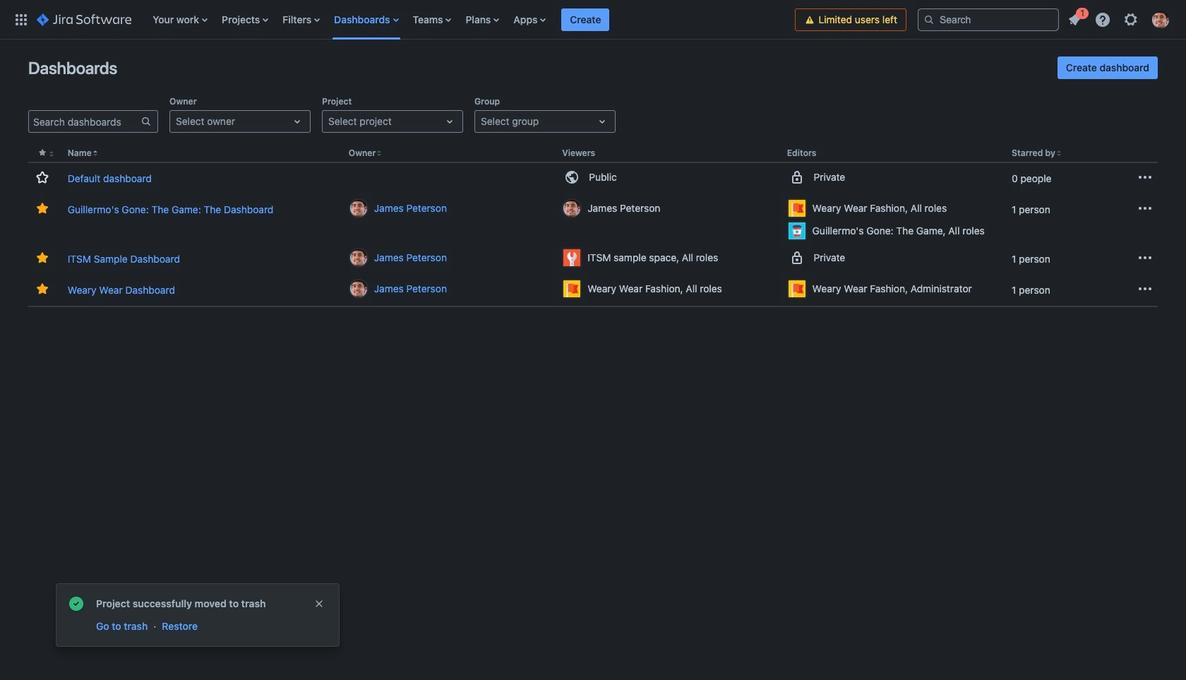 Task type: describe. For each thing, give the bounding box(es) containing it.
0 horizontal spatial list item
[[562, 0, 610, 39]]

more image for the star guillermo's gone: the game: the dashboard icon
[[1137, 200, 1154, 217]]

more image for star itsm sample dashboard image
[[1137, 249, 1154, 266]]

1 open image from the left
[[289, 113, 306, 130]]

settings image
[[1123, 11, 1140, 28]]

1 horizontal spatial list
[[1063, 5, 1178, 32]]

help image
[[1095, 11, 1112, 28]]

search image
[[924, 14, 935, 25]]

star itsm sample dashboard image
[[34, 249, 51, 266]]

primary element
[[8, 0, 796, 39]]

notifications image
[[1067, 11, 1084, 28]]

success image
[[68, 596, 85, 613]]

open image
[[594, 113, 611, 130]]



Task type: vqa. For each thing, say whether or not it's contained in the screenshot.
open icon
yes



Task type: locate. For each thing, give the bounding box(es) containing it.
0 horizontal spatial open image
[[289, 113, 306, 130]]

open image
[[289, 113, 306, 130], [442, 113, 459, 130]]

Search dashboards text field
[[29, 112, 141, 131]]

Search field
[[918, 8, 1060, 31]]

2 vertical spatial more image
[[1137, 249, 1154, 266]]

more image
[[1137, 281, 1154, 298]]

1 horizontal spatial open image
[[442, 113, 459, 130]]

1 more image from the top
[[1137, 169, 1154, 186]]

None text field
[[176, 114, 179, 129], [481, 114, 484, 129], [176, 114, 179, 129], [481, 114, 484, 129]]

list
[[146, 0, 796, 39], [1063, 5, 1178, 32]]

list item inside list
[[1063, 5, 1089, 31]]

more image for the star default dashboard icon
[[1137, 169, 1154, 186]]

2 more image from the top
[[1137, 200, 1154, 217]]

star default dashboard image
[[34, 169, 51, 186]]

star guillermo's gone: the game: the dashboard image
[[34, 200, 51, 217]]

alert
[[57, 584, 339, 646]]

dashboards details element
[[28, 144, 1159, 307]]

appswitcher icon image
[[13, 11, 30, 28]]

jira software image
[[37, 11, 132, 28], [37, 11, 132, 28]]

banner
[[0, 0, 1187, 40]]

None search field
[[918, 8, 1060, 31]]

0 vertical spatial more image
[[1137, 169, 1154, 186]]

3 more image from the top
[[1137, 249, 1154, 266]]

your profile and settings image
[[1153, 11, 1170, 28]]

dismiss image
[[314, 598, 325, 610]]

2 open image from the left
[[442, 113, 459, 130]]

list item
[[562, 0, 610, 39], [1063, 5, 1089, 31]]

1 horizontal spatial list item
[[1063, 5, 1089, 31]]

None text field
[[329, 114, 331, 129]]

more image
[[1137, 169, 1154, 186], [1137, 200, 1154, 217], [1137, 249, 1154, 266]]

star weary wear dashboard image
[[34, 281, 51, 298]]

0 horizontal spatial list
[[146, 0, 796, 39]]

1 vertical spatial more image
[[1137, 200, 1154, 217]]



